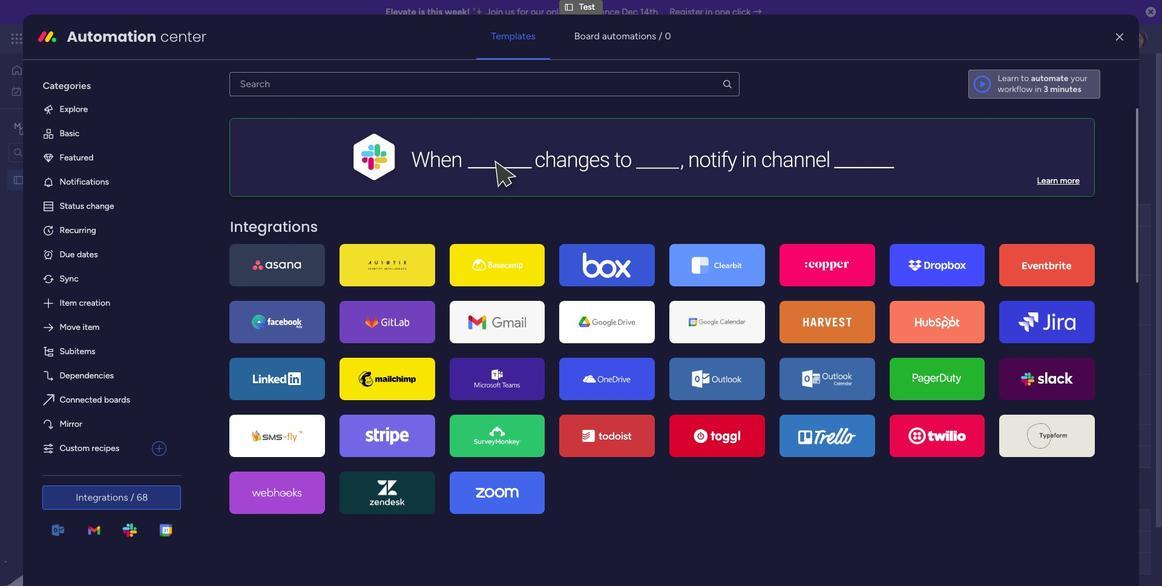 Task type: locate. For each thing, give the bounding box(es) containing it.
recurring option
[[33, 218, 176, 243]]

automations
[[602, 30, 656, 42]]

1 horizontal spatial of
[[461, 91, 469, 102]]

0 vertical spatial 1
[[1105, 71, 1108, 81]]

autopilot image
[[1050, 110, 1060, 126]]

learn up workflow
[[998, 73, 1019, 83]]

management
[[122, 31, 188, 45]]

kanban
[[392, 113, 420, 124]]

dec for dec 14
[[594, 395, 608, 404]]

status change
[[60, 201, 114, 211]]

register
[[670, 7, 703, 18]]

0 horizontal spatial /
[[130, 492, 134, 503]]

lottie animation image
[[0, 464, 154, 586]]

your workflow in
[[998, 73, 1088, 94]]

see for see plans
[[212, 33, 226, 44]]

14th
[[640, 7, 658, 18]]

work right the monday
[[98, 31, 120, 45]]

sync option
[[33, 267, 176, 291]]

1 vertical spatial 1
[[407, 299, 409, 306]]

0 horizontal spatial learn
[[998, 73, 1019, 83]]

due dates option
[[33, 243, 176, 267]]

status inside "field"
[[511, 515, 536, 525]]

dec left 12
[[595, 296, 608, 305]]

keep
[[419, 91, 437, 102]]

work right my
[[40, 86, 59, 96]]

dec left 14 at right bottom
[[594, 395, 608, 404]]

post production assessment
[[208, 489, 365, 504]]

integrations inside button
[[76, 492, 128, 503]]

your right where
[[496, 91, 513, 102]]

2 of from the left
[[461, 91, 469, 102]]

0 horizontal spatial project
[[208, 145, 235, 156]]

status change option
[[33, 194, 176, 218]]

1 vertical spatial work
[[40, 86, 59, 96]]

new up the test building
[[229, 245, 247, 255]]

categories
[[43, 80, 91, 91]]

creation
[[79, 298, 110, 308]]

/ left 0
[[659, 30, 663, 42]]

main inside button
[[202, 113, 220, 124]]

0 horizontal spatial new
[[188, 145, 206, 156]]

learn for learn to automate
[[998, 73, 1019, 83]]

public board image
[[13, 174, 24, 186]]

2 horizontal spatial /
[[1100, 71, 1103, 81]]

test right public board image
[[28, 175, 44, 185]]

0 vertical spatial your
[[1071, 73, 1088, 83]]

workspace selection element
[[12, 119, 101, 135]]

2 horizontal spatial project
[[302, 515, 329, 525]]

board automations / 0
[[574, 30, 671, 42]]

/ left "68"
[[130, 492, 134, 503]]

3 minutes
[[1044, 84, 1082, 94]]

of right type
[[252, 91, 260, 102]]

recurring
[[60, 225, 96, 235]]

0 vertical spatial new
[[188, 145, 206, 156]]

1 horizontal spatial see
[[552, 91, 567, 101]]

new project inside button
[[188, 145, 235, 156]]

click
[[733, 7, 751, 18]]

board
[[574, 30, 600, 42]]

your
[[1071, 73, 1088, 83], [496, 91, 513, 102]]

1 vertical spatial production
[[235, 489, 295, 504]]

0 vertical spatial integrations
[[230, 217, 318, 237]]

project
[[208, 145, 235, 156], [249, 245, 276, 255], [302, 515, 329, 525]]

1 horizontal spatial integrations
[[230, 217, 318, 237]]

filter
[[400, 146, 419, 156]]

subitems
[[60, 346, 95, 357]]

1 horizontal spatial your
[[1071, 73, 1088, 83]]

status inside option
[[60, 201, 84, 211]]

gantt button
[[251, 109, 292, 128]]

automation  center image
[[38, 27, 57, 47]]

1
[[1105, 71, 1108, 81], [407, 299, 409, 306]]

featured
[[60, 152, 93, 163]]

my work button
[[7, 81, 130, 101]]

test left testing
[[229, 344, 245, 355]]

dec left "14th"
[[622, 7, 638, 18]]

1 horizontal spatial new
[[229, 245, 247, 255]]

integrations down test production pipeline field
[[230, 217, 318, 237]]

test testing
[[229, 344, 274, 355]]

work inside button
[[40, 86, 59, 96]]

this
[[427, 7, 443, 18]]

of
[[252, 91, 260, 102], [461, 91, 469, 102]]

1 horizontal spatial main
[[202, 113, 220, 124]]

0 horizontal spatial main
[[28, 120, 49, 132]]

dec left 13
[[595, 345, 609, 354]]

see inside button
[[212, 33, 226, 44]]

owner
[[440, 515, 466, 525]]

production for test
[[234, 184, 294, 199]]

0 horizontal spatial see
[[212, 33, 226, 44]]

1 vertical spatial integrations
[[76, 492, 128, 503]]

main for main table
[[202, 113, 220, 124]]

0 vertical spatial project
[[208, 145, 235, 156]]

1 of from the left
[[252, 91, 260, 102]]

in left 3
[[1035, 84, 1042, 94]]

0 horizontal spatial in
[[706, 7, 713, 18]]

project down assessment
[[302, 515, 329, 525]]

learn left more
[[1038, 175, 1059, 186]]

test inside field
[[208, 184, 231, 199]]

test
[[579, 2, 595, 12], [28, 175, 44, 185], [208, 184, 231, 199], [229, 295, 245, 305], [229, 344, 245, 355], [229, 394, 245, 404]]

categories heading
[[33, 70, 176, 97]]

automation
[[67, 27, 156, 47]]

0 vertical spatial production
[[234, 184, 294, 199]]

1 horizontal spatial work
[[98, 31, 120, 45]]

more
[[1061, 175, 1080, 186]]

main left table
[[202, 113, 220, 124]]

stuck
[[512, 394, 534, 404]]

my
[[27, 86, 38, 96]]

filter button
[[380, 141, 438, 160]]

invite
[[1076, 71, 1098, 81]]

for
[[517, 7, 529, 18]]

1 horizontal spatial in
[[1035, 84, 1042, 94]]

more
[[569, 91, 588, 101]]

connected boards
[[60, 395, 130, 405]]

dec 12
[[595, 296, 618, 305]]

test down the new project button
[[208, 184, 231, 199]]

new down main table button
[[188, 145, 206, 156]]

1 vertical spatial new
[[229, 245, 247, 255]]

see for see more
[[552, 91, 567, 101]]

dapulse integrations image
[[930, 114, 939, 123]]

test left publishing
[[229, 394, 245, 404]]

subitems option
[[33, 340, 176, 364]]

production right post
[[235, 489, 295, 504]]

search image
[[722, 79, 733, 90]]

automation center
[[67, 27, 207, 47]]

1 horizontal spatial status
[[511, 515, 536, 525]]

project down main table button
[[208, 145, 235, 156]]

None search field
[[230, 72, 739, 96]]

new inside button
[[188, 145, 206, 156]]

status for status
[[511, 515, 536, 525]]

in left one
[[706, 7, 713, 18]]

1 vertical spatial learn
[[1038, 175, 1059, 186]]

0 vertical spatial status
[[60, 201, 84, 211]]

0 horizontal spatial of
[[252, 91, 260, 102]]

move
[[60, 322, 80, 332]]

0 vertical spatial /
[[659, 30, 663, 42]]

3
[[1044, 84, 1049, 94]]

integrations
[[230, 217, 318, 237], [76, 492, 128, 503]]

0 vertical spatial new project
[[188, 145, 235, 156]]

Status field
[[508, 514, 539, 527]]

new project up the test building
[[229, 245, 276, 255]]

new project down main table button
[[188, 145, 235, 156]]

james peterson image
[[1128, 29, 1148, 48]]

featured option
[[33, 146, 176, 170]]

done
[[513, 344, 533, 355]]

my work
[[27, 86, 59, 96]]

1 vertical spatial your
[[496, 91, 513, 102]]

integrations for integrations
[[230, 217, 318, 237]]

see left more
[[552, 91, 567, 101]]

0 vertical spatial learn
[[998, 73, 1019, 83]]

1 horizontal spatial learn
[[1038, 175, 1059, 186]]

see more
[[552, 91, 588, 101]]

due
[[60, 249, 75, 260]]

and
[[403, 91, 417, 102]]

0 horizontal spatial work
[[40, 86, 59, 96]]

project up building at the left of the page
[[249, 245, 276, 255]]

project
[[515, 91, 543, 102]]

post
[[208, 489, 232, 504]]

integrations left "68"
[[76, 492, 128, 503]]

recipes
[[92, 443, 119, 453]]

0 vertical spatial work
[[98, 31, 120, 45]]

/ for integrations / 68
[[130, 492, 134, 503]]

our
[[531, 7, 544, 18]]

0 horizontal spatial 1
[[407, 299, 409, 306]]

0 vertical spatial see
[[212, 33, 226, 44]]

0 horizontal spatial status
[[60, 201, 84, 211]]

1 vertical spatial see
[[552, 91, 567, 101]]

of right track
[[461, 91, 469, 102]]

new project
[[188, 145, 235, 156], [229, 245, 276, 255]]

main inside workspace selection element
[[28, 120, 49, 132]]

assessment
[[298, 489, 365, 504]]

activity button
[[992, 67, 1049, 86]]

production for post
[[235, 489, 295, 504]]

person button
[[324, 141, 377, 160]]

1 vertical spatial status
[[511, 515, 536, 525]]

v2 done deadline image
[[568, 344, 578, 356]]

building
[[247, 295, 277, 305]]

see left plans in the top of the page
[[212, 33, 226, 44]]

publishing
[[247, 394, 286, 404]]

1 vertical spatial project
[[249, 245, 276, 255]]

1 vertical spatial in
[[1035, 84, 1042, 94]]

/ right the 'invite' at the right of page
[[1100, 71, 1103, 81]]

0 horizontal spatial integrations
[[76, 492, 128, 503]]

test left building at the left of the page
[[229, 295, 245, 305]]

see inside "link"
[[552, 91, 567, 101]]

production
[[234, 184, 294, 199], [235, 489, 295, 504]]

invite / 1
[[1076, 71, 1108, 81]]

0 horizontal spatial your
[[496, 91, 513, 102]]

1 vertical spatial /
[[1100, 71, 1103, 81]]

test right online at the left top
[[579, 2, 595, 12]]

Test Production Pipeline field
[[205, 184, 344, 200]]

arrow down image
[[423, 143, 438, 158]]

main right workspace image
[[28, 120, 49, 132]]

option
[[0, 169, 154, 171]]

basic
[[60, 128, 80, 139]]

dec
[[622, 7, 638, 18], [595, 296, 608, 305], [595, 345, 609, 354], [594, 395, 608, 404]]

your up minutes
[[1071, 73, 1088, 83]]

2 vertical spatial /
[[130, 492, 134, 503]]

production left pipeline
[[234, 184, 294, 199]]

dec 13
[[595, 345, 618, 354]]

68
[[137, 492, 148, 503]]

in inside your workflow in
[[1035, 84, 1042, 94]]

integrations / 68 button
[[43, 485, 181, 510]]

medium
[[676, 394, 706, 404]]

to
[[1021, 73, 1029, 83]]

monday
[[54, 31, 95, 45]]

status
[[60, 201, 84, 211], [511, 515, 536, 525]]

chart button
[[292, 109, 331, 128]]

1 horizontal spatial 1
[[1105, 71, 1108, 81]]

sync
[[60, 274, 79, 284]]



Task type: describe. For each thing, give the bounding box(es) containing it.
home button
[[7, 61, 130, 80]]

work for monday
[[98, 31, 120, 45]]

not
[[501, 246, 515, 256]]

not started
[[501, 246, 546, 256]]

home
[[28, 65, 51, 75]]

Owner field
[[437, 514, 469, 527]]

✨
[[472, 7, 484, 18]]

mirror option
[[33, 412, 176, 436]]

workspace image
[[12, 120, 24, 133]]

test inside list box
[[28, 175, 44, 185]]

is
[[419, 7, 425, 18]]

dates
[[77, 249, 98, 260]]

dec for dec 13
[[595, 345, 609, 354]]

14
[[610, 395, 618, 404]]

low
[[683, 295, 699, 305]]

gantt
[[261, 113, 282, 124]]

test list box
[[0, 167, 154, 354]]

learn for learn more
[[1038, 175, 1059, 186]]

us
[[505, 7, 515, 18]]

automate
[[1031, 73, 1069, 83]]

0
[[665, 30, 671, 42]]

dapulse checkmark sign image
[[832, 343, 838, 358]]

Post Production Assessment field
[[205, 489, 368, 505]]

workflow
[[998, 84, 1033, 94]]

pipeline
[[297, 184, 341, 199]]

item
[[60, 298, 77, 308]]

add view image
[[436, 114, 441, 123]]

test for test testing
[[229, 344, 245, 355]]

your inside your workflow in
[[1071, 73, 1088, 83]]

week!
[[445, 7, 470, 18]]

any
[[217, 91, 231, 102]]

sort button
[[441, 141, 484, 160]]

dependencies option
[[33, 364, 176, 388]]

/ for invite / 1
[[1100, 71, 1103, 81]]

due dates
[[60, 249, 98, 260]]

testing
[[247, 344, 274, 355]]

templates button
[[477, 22, 550, 51]]

12
[[610, 296, 618, 305]]

kanban button
[[383, 109, 429, 128]]

test for test building
[[229, 295, 245, 305]]

dependencies
[[60, 370, 114, 381]]

1 vertical spatial new project
[[229, 245, 276, 255]]

move item option
[[33, 315, 176, 340]]

mirror
[[60, 419, 82, 429]]

timelines
[[367, 91, 401, 102]]

table
[[222, 113, 242, 124]]

learn to automate
[[998, 73, 1069, 83]]

center
[[160, 27, 207, 47]]

1 horizontal spatial /
[[659, 30, 663, 42]]

learn more
[[1038, 175, 1080, 186]]

see more link
[[551, 90, 589, 102]]

main for main workspace
[[28, 120, 49, 132]]

project inside the new project button
[[208, 145, 235, 156]]

add to favorites image
[[252, 70, 264, 82]]

calendar
[[340, 113, 374, 124]]

collapse board header image
[[1125, 114, 1135, 124]]

elevate is this week! ✨ join us for our online conference dec 14th
[[386, 7, 658, 18]]

person
[[344, 146, 370, 156]]

explore
[[60, 104, 88, 114]]

1 inside button
[[407, 299, 409, 306]]

test for test production pipeline
[[208, 184, 231, 199]]

1 inside button
[[1105, 71, 1108, 81]]

templates
[[491, 30, 536, 42]]

on
[[532, 295, 541, 305]]

online
[[546, 7, 571, 18]]

integrate
[[944, 114, 979, 124]]

working on it
[[498, 295, 549, 305]]

→
[[753, 7, 762, 18]]

hidden columns image
[[488, 145, 507, 157]]

main workspace
[[28, 120, 99, 132]]

one
[[715, 7, 730, 18]]

test building
[[229, 295, 277, 305]]

item
[[83, 322, 100, 332]]

notifications option
[[33, 170, 176, 194]]

show board description image
[[232, 70, 246, 82]]

item creation option
[[33, 291, 176, 315]]

1 horizontal spatial project
[[249, 245, 276, 255]]

see plans button
[[195, 30, 254, 48]]

boards
[[104, 395, 130, 405]]

chart
[[301, 113, 322, 124]]

register in one click →
[[670, 7, 762, 18]]

v2 overdue deadline image
[[568, 295, 578, 306]]

it
[[543, 295, 549, 305]]

minutes
[[1051, 84, 1082, 94]]

status for status change
[[60, 201, 84, 211]]

type
[[233, 91, 250, 102]]

custom recipes
[[60, 443, 119, 453]]

stands.
[[545, 91, 572, 102]]

learn more link
[[1038, 175, 1080, 186]]

test production pipeline
[[208, 184, 341, 199]]

high
[[682, 344, 700, 355]]

invite / 1 button
[[1054, 67, 1114, 86]]

owners,
[[321, 91, 351, 102]]

work for my
[[40, 86, 59, 96]]

test for test publishing
[[229, 394, 245, 404]]

Search in workspace field
[[25, 145, 101, 159]]

monday work management
[[54, 31, 188, 45]]

move item
[[60, 322, 100, 332]]

item creation
[[60, 298, 110, 308]]

where
[[471, 91, 494, 102]]

connected boards option
[[33, 388, 176, 412]]

m
[[14, 121, 21, 131]]

change
[[86, 201, 114, 211]]

integrations / 68
[[76, 492, 148, 503]]

custom
[[60, 443, 90, 453]]

manage any type of project. assign owners, set timelines and keep track of where your project stands.
[[185, 91, 572, 102]]

set
[[353, 91, 365, 102]]

dec 14
[[594, 395, 618, 404]]

2 vertical spatial project
[[302, 515, 329, 525]]

dec for dec 12
[[595, 296, 608, 305]]

basic option
[[33, 122, 176, 146]]

new project button
[[183, 141, 240, 160]]

categories list box
[[33, 70, 186, 461]]

integrations for integrations / 68
[[76, 492, 128, 503]]

plans
[[228, 33, 248, 44]]

lottie animation element
[[0, 464, 154, 586]]

select product image
[[11, 33, 23, 45]]

workspace
[[51, 120, 99, 132]]

custom recipes option
[[33, 436, 147, 461]]

sort
[[461, 146, 477, 156]]

main table button
[[183, 109, 251, 128]]

Search for a column type search field
[[230, 72, 739, 96]]

0 vertical spatial in
[[706, 7, 713, 18]]

explore option
[[33, 97, 176, 122]]



Task type: vqa. For each thing, say whether or not it's contained in the screenshot.
2nd Files field from the top
no



